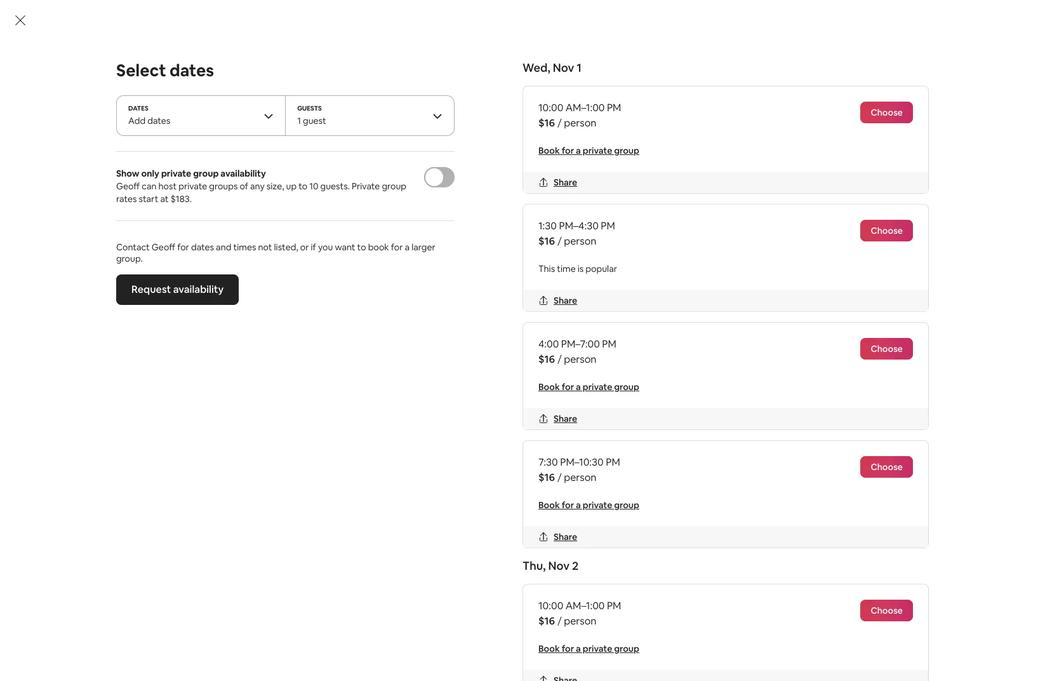 Task type: describe. For each thing, give the bounding box(es) containing it.
locations,
[[258, 492, 303, 506]]

can
[[142, 180, 157, 192]]

private
[[352, 180, 380, 192]]

pm–4:30
[[560, 219, 599, 233]]

share for 4:00 pm–7:00 pm $16 / person
[[554, 413, 578, 424]]

4 book for a private group link from the top
[[539, 643, 640, 655]]

2 / person from the top
[[828, 346, 862, 358]]

the up day
[[331, 279, 347, 292]]

rowling
[[526, 492, 562, 506]]

1 horizontal spatial time
[[673, 304, 689, 314]]

film inside 'we then head to leicester square area to see some of the film locations & visit a shop that made all of the paper props for the films.'
[[438, 416, 455, 430]]

jk inside after visiting this incredible area we head to london bridge where we see more film locations. these include the millennium (aka wobbly) bridge and the leaky cauldron.  in addition to the film locations, we will see sights and buildings that inspired jk rowling when she was writing each of the books.
[[512, 492, 523, 506]]

and inside contact geoff for dates and times not listed, or if you want to book for a larger group.
[[216, 241, 232, 253]]

only
[[141, 168, 159, 179]]

do
[[243, 200, 260, 218]]

actual
[[205, 340, 234, 353]]

stop
[[455, 370, 476, 384]]

geoff inside contact geoff for dates and times not listed, or if you want to book for a larger group.
[[152, 241, 175, 253]]

writing
[[234, 508, 267, 521]]

start
[[139, 193, 158, 205]]

request availability link
[[116, 275, 239, 305]]

0 horizontal spatial will
[[167, 340, 182, 353]]

and inside you will see over 10 movie set locations and several locations that inspired jk rowling. we will visit actual filming locations in london!
[[350, 325, 368, 338]]

private for 4th the book for a private group "link" from the bottom of the page
[[583, 145, 613, 156]]

private for second the book for a private group "link" from the bottom
[[583, 499, 613, 511]]

or
[[300, 241, 309, 253]]

the left family.
[[385, 294, 401, 308]]

1 / person from the top
[[828, 208, 862, 219]]

1 horizontal spatial this time is popular
[[657, 304, 725, 314]]

10 inside show only private group availability geoff can host private groups of any size, up to 10 guests. private group rates start at $183.
[[310, 180, 319, 192]]

7:30 pm–10:30 pm $16 / person
[[539, 456, 621, 484]]

visiting
[[194, 462, 227, 475]]

request availability
[[132, 283, 224, 296]]

share button for 4:00 pm–7:00 pm $16 / person
[[534, 408, 583, 430]]

this inside after visiting this incredible area we head to london bridge where we see more film locations. these include the millennium (aka wobbly) bridge and the leaky cauldron.  in addition to the film locations, we will see sights and buildings that inspired jk rowling when she was writing each of the books.
[[229, 462, 246, 475]]

platform
[[167, 386, 208, 399]]

see up leaky
[[491, 462, 507, 475]]

1 book from the top
[[539, 145, 560, 156]]

0 vertical spatial this time is popular
[[539, 263, 618, 275]]

1 horizontal spatial we
[[319, 462, 333, 475]]

real
[[508, 370, 525, 384]]

language
[[462, 158, 506, 171]]

what you'll do
[[167, 200, 260, 218]]

this inside "super storytelling guests say this host tells great stories."
[[254, 105, 269, 117]]

and down where at the left bottom
[[447, 477, 464, 491]]

addition
[[167, 492, 206, 506]]

pm–7:00
[[562, 337, 600, 351]]

you inside 'kids under 13 go freeeee (just book yourselves in and tell us how many kids you have with you)'
[[521, 233, 538, 247]]

2 horizontal spatial we
[[475, 462, 489, 475]]

see inside 'we then head to leicester square area to see some of the film locations & visit a shop that made all of the paper props for the films.'
[[361, 416, 377, 430]]

set inside you will see over 10 movie set locations and several locations that inspired jk rowling. we will visit actual filming locations in london!
[[289, 325, 303, 338]]

you will see over 10 movie set locations and several locations that inspired jk rowling. we will visit actual filming locations in london!
[[167, 325, 581, 353]]

to left the leicester
[[234, 416, 245, 430]]

1 book for a private group link from the top
[[539, 145, 640, 156]]

leaky
[[485, 477, 512, 491]]

4 book from the top
[[539, 643, 560, 655]]

the down the leicester
[[242, 431, 258, 445]]

nov for thu,
[[549, 559, 570, 573]]

***this tour is in english. if you do not understand english: please do not book
[[167, 614, 567, 643]]

3 book from the top
[[539, 499, 560, 511]]

rowling.
[[525, 325, 564, 338]]

the left films.
[[335, 431, 351, 445]]

1 horizontal spatial 1
[[577, 60, 582, 75]]

13
[[219, 233, 229, 247]]

wed,
[[523, 60, 551, 75]]

dates inside contact geoff for dates and times not listed, or if you want to book for a larger group.
[[191, 241, 214, 253]]

$183.
[[171, 193, 192, 205]]

share for 1:30 pm–4:30 pm $16 / person
[[554, 295, 578, 306]]

pm inside 1:30 pm–4:30 pm $16 / person
[[601, 219, 616, 233]]

to up films.
[[348, 416, 359, 430]]

tells
[[292, 105, 309, 117]]

visit inside you will see over 10 movie set locations and several locations that inspired jk rowling. we will visit actual filming locations in london!
[[184, 340, 203, 353]]

guests.
[[321, 180, 350, 192]]

you)
[[190, 248, 210, 262]]

book inside contact geoff for dates and times not listed, or if you want to book for a larger group.
[[368, 241, 389, 253]]

share for 7:30 pm–10:30 pm $16 / person
[[554, 531, 578, 543]]

with
[[167, 248, 187, 262]]

locations down family.
[[405, 325, 447, 338]]

availability inside show only private group availability geoff can host private groups of any size, up to 10 guests. private group rates start at $183.
[[221, 168, 266, 179]]

king
[[250, 370, 271, 384]]

show more dates link
[[657, 416, 862, 446]]

book inside 'kids under 13 go freeeee (just book yourselves in and tell us how many kids you have with you)'
[[313, 233, 337, 247]]

private for 4th the book for a private group "link" from the top
[[583, 643, 613, 655]]

that inside you will see over 10 movie set locations and several locations that inspired jk rowling. we will visit actual filming locations in london!
[[449, 325, 469, 338]]

cauldron.
[[514, 477, 559, 491]]

share button for 7:30 pm–10:30 pm $16 / person
[[534, 526, 583, 548]]

most
[[507, 279, 531, 292]]

understand
[[375, 614, 442, 628]]

you'll
[[206, 200, 240, 218]]

0 horizontal spatial we
[[305, 492, 319, 506]]

host
[[159, 180, 177, 192]]

of inside after visiting this incredible area we head to london bridge where we see more film locations. these include the millennium (aka wobbly) bridge and the leaky cauldron.  in addition to the film locations, we will see sights and buildings that inspired jk rowling when she was writing each of the books.
[[294, 508, 303, 521]]

after
[[167, 462, 192, 475]]

show original language button
[[396, 158, 506, 171]]

pm–10:30
[[561, 456, 604, 469]]

is!)
[[288, 294, 301, 308]]

2 horizontal spatial at
[[478, 370, 488, 384]]

been
[[252, 158, 276, 171]]

the down where at the left bottom
[[467, 477, 482, 491]]

visit inside 'we then head to leicester square area to see some of the film locations & visit a shop that made all of the paper props for the films.'
[[511, 416, 530, 430]]

locations inside 'we then head to leicester square area to see some of the film locations & visit a shop that made all of the paper props for the films.'
[[457, 416, 499, 430]]

10:00 for 4th the book for a private group "link" from the bottom of the page
[[539, 101, 564, 114]]

the left the books.
[[306, 508, 321, 521]]

know
[[225, 294, 250, 308]]

world's
[[472, 279, 505, 292]]

1 10:00 am–1:00 pm $16 / person from the top
[[539, 101, 622, 130]]

the right some
[[419, 416, 435, 430]]

kids under 13 go freeeee (just book yourselves in and tell us how many kids you have with you)
[[167, 233, 563, 262]]

larger
[[412, 241, 436, 253]]

4 book for a private group from the top
[[539, 643, 640, 655]]

special
[[390, 370, 422, 384]]

0 horizontal spatial time
[[557, 263, 576, 275]]

nov for wed,
[[553, 60, 575, 75]]

in inside 'kids under 13 go freeeee (just book yourselves in and tell us how many kids you have with you)'
[[391, 233, 399, 247]]

shop
[[539, 416, 562, 430]]

was
[[213, 508, 232, 521]]

dates
[[128, 104, 148, 112]]

guests for guests 1 guest
[[297, 104, 322, 112]]

and down wobbly)
[[387, 492, 404, 506]]

how
[[450, 233, 470, 247]]

$16 inside 1:30 pm–4:30 pm $16 / person
[[539, 234, 555, 248]]

share button for 10:00 am–1:00 pm $16 / person
[[534, 172, 583, 193]]

choose link
[[810, 294, 862, 315]]

(just
[[288, 233, 311, 247]]

more inside after visiting this incredible area we head to london bridge where we see more film locations. these include the millennium (aka wobbly) bridge and the leaky cauldron.  in addition to the film locations, we will see sights and buildings that inspired jk rowling when she was writing each of the books.
[[510, 462, 534, 475]]

10:00 for 4th the book for a private group "link" from the top
[[539, 599, 564, 613]]

times
[[234, 241, 256, 253]]

guests inside "super storytelling guests say this host tells great stories."
[[208, 105, 237, 117]]

london!
[[325, 340, 362, 353]]

movie inside this walking tour of london unfurls the movie set locations of the world's most famous wizard (you know who he is!) great day out for the family.
[[349, 279, 378, 292]]

great
[[311, 105, 333, 117]]

shop)
[[279, 386, 306, 399]]

area inside 'we then head to leicester square area to see some of the film locations & visit a shop that made all of the paper props for the films.'
[[326, 416, 346, 430]]

up
[[286, 180, 297, 192]]

listed,
[[274, 241, 298, 253]]

some info has been automatically translated. show original language
[[185, 158, 506, 171]]

head inside 'we then head to leicester square area to see some of the film locations & visit a shop that made all of the paper props for the films.'
[[209, 416, 232, 430]]

1 vertical spatial film
[[537, 462, 554, 475]]

a inside contact geoff for dates and times not listed, or if you want to book for a larger group.
[[405, 241, 410, 253]]

that inside after visiting this incredible area we head to london bridge where we see more film locations. these include the millennium (aka wobbly) bridge and the leaky cauldron.  in addition to the film locations, we will see sights and buildings that inspired jk rowling when she was writing each of the books.
[[451, 492, 470, 506]]

person inside 1:30 pm–4:30 pm $16 / person
[[564, 234, 597, 248]]

book for a private group for 4:00 pm–7:00 pm $16 / person share button
[[539, 381, 640, 393]]

3/4.
[[218, 386, 236, 399]]

size,
[[267, 180, 284, 192]]

he
[[274, 294, 286, 308]]

geoff inside show only private group availability geoff can host private groups of any size, up to 10 guests. private group rates start at $183.
[[116, 180, 140, 192]]

to up was
[[208, 492, 218, 506]]

please
[[490, 614, 525, 628]]

london inside after visiting this incredible area we head to london bridge where we see more film locations. these include the millennium (aka wobbly) bridge and the leaky cauldron.  in addition to the film locations, we will see sights and buildings that inspired jk rowling when she was writing each of the books.
[[373, 462, 409, 475]]

set inside this walking tour of london unfurls the movie set locations of the world's most famous wizard (you know who he is!) great day out for the family.
[[380, 279, 395, 292]]

walking
[[188, 279, 224, 292]]

then
[[185, 416, 206, 430]]

these
[[214, 477, 242, 491]]

groups
[[209, 180, 238, 192]]

share for 10:00 am–1:00 pm $16 / person
[[554, 177, 578, 188]]

show for show more dates
[[719, 424, 745, 437]]

2
[[572, 559, 579, 573]]

guest
[[303, 115, 326, 126]]

kids
[[500, 233, 519, 247]]

1 vertical spatial bridge
[[414, 477, 444, 491]]

1 am–1:00 from the top
[[566, 101, 605, 114]]

the up locations,
[[281, 477, 296, 491]]

stories.
[[335, 105, 364, 117]]

want
[[335, 241, 356, 253]]

millennium
[[299, 477, 348, 491]]

***this
[[167, 614, 201, 628]]

automatically
[[278, 158, 341, 171]]

1 do from the left
[[334, 614, 350, 628]]

1 say from the top
[[239, 62, 252, 74]]

will inside after visiting this incredible area we head to london bridge where we see more film locations. these include the millennium (aka wobbly) bridge and the leaky cauldron.  in addition to the film locations, we will see sights and buildings that inspired jk rowling when she was writing each of the books.
[[321, 492, 336, 506]]

tell
[[421, 233, 435, 247]]



Task type: locate. For each thing, give the bounding box(es) containing it.
1 vertical spatial this
[[229, 462, 246, 475]]

that down then
[[167, 431, 187, 445]]

2 vertical spatial will
[[321, 492, 336, 506]]

not
[[258, 241, 272, 253]]

will right you
[[187, 325, 201, 338]]

1 vertical spatial london
[[373, 462, 409, 475]]

5 $16 from the top
[[539, 614, 555, 628]]

2 not from the left
[[545, 614, 567, 628]]

share down famous
[[554, 295, 578, 306]]

set down 'kids under 13 go freeeee (just book yourselves in and tell us how many kids you have with you)'
[[380, 279, 395, 292]]

2 share from the top
[[554, 295, 578, 306]]

show for show only private group availability geoff can host private groups of any size, up to 10 guests. private group rates start at $183.
[[116, 168, 140, 179]]

many
[[472, 233, 498, 247]]

share up 2
[[554, 531, 578, 543]]

1 vertical spatial time
[[673, 304, 689, 314]]

say
[[239, 62, 252, 74], [239, 105, 252, 117]]

person inside 4:00 pm–7:00 pm $16 / person
[[564, 353, 597, 366]]

1 $16 from the top
[[539, 116, 555, 130]]

1 horizontal spatial more
[[747, 424, 772, 437]]

0 horizontal spatial tour
[[187, 370, 207, 384]]

you inside contact geoff for dates and times not listed, or if you want to book for a larger group.
[[318, 241, 333, 253]]

of inside show only private group availability geoff can host private groups of any size, up to 10 guests. private group rates start at $183.
[[240, 180, 248, 192]]

info
[[214, 158, 232, 171]]

we right 4:00
[[566, 325, 581, 338]]

$16 inside 7:30 pm–10:30 pm $16 / person
[[539, 471, 555, 484]]

contact geoff for dates and times not listed, or if you want to book for a larger group.
[[116, 241, 436, 264]]

2 book from the top
[[539, 381, 560, 393]]

3 share button from the top
[[534, 408, 583, 430]]

1 vertical spatial this time is popular
[[657, 304, 725, 314]]

2 book for a private group link from the top
[[539, 381, 640, 393]]

sights
[[357, 492, 384, 506]]

3 share from the top
[[554, 413, 578, 424]]

we up leaky
[[475, 462, 489, 475]]

1 horizontal spatial geoff
[[152, 241, 175, 253]]

0 horizontal spatial this
[[229, 462, 246, 475]]

locations left &
[[457, 416, 499, 430]]

1 share button from the top
[[534, 172, 583, 193]]

at
[[160, 193, 169, 205], [238, 370, 248, 384], [478, 370, 488, 384]]

1 inside the guests 1 guest
[[297, 115, 301, 126]]

3 book for a private group link from the top
[[539, 499, 640, 511]]

10:00 down wed, nov 1
[[539, 101, 564, 114]]

10:00 down thu, nov 2
[[539, 599, 564, 613]]

out
[[351, 294, 367, 308]]

1 share from the top
[[554, 177, 578, 188]]

1:30 pm–4:30 pm $16 / person
[[539, 219, 616, 248]]

1 horizontal spatial not
[[545, 614, 567, 628]]

nov left 2
[[549, 559, 570, 573]]

of right all
[[230, 431, 240, 445]]

1 vertical spatial 10
[[245, 325, 256, 338]]

0 vertical spatial more
[[747, 424, 772, 437]]

0 horizontal spatial we
[[167, 416, 183, 430]]

/
[[558, 116, 562, 130], [828, 208, 832, 219], [558, 234, 562, 248], [828, 346, 832, 358], [558, 353, 562, 366], [558, 471, 562, 484], [558, 614, 562, 628]]

family.
[[403, 294, 433, 308]]

(you
[[202, 294, 223, 308]]

visit down you
[[184, 340, 203, 353]]

3 book for a private group from the top
[[539, 499, 640, 511]]

and left times
[[216, 241, 232, 253]]

this
[[539, 263, 555, 275], [167, 279, 186, 292], [657, 304, 672, 314]]

inspired down leaky
[[472, 492, 509, 506]]

share button up 1:30
[[534, 172, 583, 193]]

us
[[438, 233, 448, 247]]

when
[[167, 508, 193, 521]]

0 horizontal spatial in
[[314, 340, 322, 353]]

guests
[[208, 62, 237, 74], [297, 104, 322, 112], [208, 105, 237, 117]]

guests for guests say it's well worth the price.
[[208, 62, 237, 74]]

it's
[[254, 62, 265, 74]]

see up films.
[[361, 416, 377, 430]]

famous
[[533, 279, 568, 292]]

person inside 7:30 pm–10:30 pm $16 / person
[[564, 471, 597, 484]]

1 horizontal spatial do
[[527, 614, 543, 628]]

is
[[578, 263, 584, 275], [691, 304, 696, 314]]

not right please
[[545, 614, 567, 628]]

the
[[167, 370, 185, 384]]

to inside contact geoff for dates and times not listed, or if you want to book for a larger group.
[[357, 241, 366, 253]]

at inside show only private group availability geoff can host private groups of any size, up to 10 guests. private group rates start at $183.
[[160, 193, 169, 205]]

1 horizontal spatial will
[[187, 325, 201, 338]]

geoff up 'rates'
[[116, 180, 140, 192]]

you right kids
[[521, 233, 538, 247]]

for inside this walking tour of london unfurls the movie set locations of the world's most famous wizard (you know who he is!) great day out for the family.
[[370, 294, 383, 308]]

10:00 am–1:00 pm $16 / person down wed, nov 1
[[539, 101, 622, 130]]

guests up "guest"
[[297, 104, 322, 112]]

2 10:00 from the top
[[539, 599, 564, 613]]

1 10:00 from the top
[[539, 101, 564, 114]]

visit right &
[[511, 416, 530, 430]]

am–1:00
[[566, 101, 605, 114], [566, 599, 605, 613]]

go
[[231, 233, 243, 247]]

private
[[583, 145, 613, 156], [161, 168, 191, 179], [179, 180, 207, 192], [583, 381, 613, 393], [583, 499, 613, 511], [583, 643, 613, 655]]

we down millennium
[[305, 492, 319, 506]]

and left tell
[[401, 233, 419, 247]]

0 vertical spatial film
[[438, 416, 455, 430]]

wizard
[[167, 294, 200, 308]]

1 vertical spatial this
[[167, 279, 186, 292]]

london up wobbly)
[[373, 462, 409, 475]]

the left "world's"
[[454, 279, 469, 292]]

2 do from the left
[[527, 614, 543, 628]]

well
[[267, 62, 283, 74]]

book
[[167, 630, 196, 643]]

at up (not on the bottom of page
[[238, 370, 248, 384]]

train
[[302, 370, 325, 384]]

movie up "filming"
[[258, 325, 286, 338]]

share button up thu, nov 2
[[534, 526, 583, 548]]

0 vertical spatial jk
[[510, 325, 522, 338]]

movie
[[349, 279, 378, 292], [258, 325, 286, 338]]

guests 1 guest
[[297, 104, 326, 126]]

1 vertical spatial / person
[[828, 346, 862, 358]]

station
[[327, 370, 359, 384]]

will down you
[[167, 340, 182, 353]]

we inside you will see over 10 movie set locations and several locations that inspired jk rowling. we will visit actual filming locations in london!
[[566, 325, 581, 338]]

to right up
[[299, 180, 308, 192]]

$16 down 4:00
[[539, 353, 555, 366]]

/ inside 4:00 pm–7:00 pm $16 / person
[[558, 353, 562, 366]]

you
[[521, 233, 538, 247], [318, 241, 333, 253]]

1 horizontal spatial popular
[[698, 304, 725, 314]]

0 vertical spatial that
[[449, 325, 469, 338]]

4:00 pm–7:00 pm $16 / person
[[539, 337, 617, 366]]

1 horizontal spatial is
[[691, 304, 696, 314]]

0 vertical spatial / person
[[828, 208, 862, 219]]

in inside you will see over 10 movie set locations and several locations that inspired jk rowling. we will visit actual filming locations in london!
[[314, 340, 322, 353]]

show inside show only private group availability geoff can host private groups of any size, up to 10 guests. private group rates start at $183.
[[116, 168, 140, 179]]

jk left rowling.
[[510, 325, 522, 338]]

to up (aka
[[361, 462, 371, 475]]

2 vertical spatial this
[[657, 304, 672, 314]]

nov right wed,
[[553, 60, 575, 75]]

/ inside 7:30 pm–10:30 pm $16 / person
[[558, 471, 562, 484]]

1
[[577, 60, 582, 75], [297, 115, 301, 126]]

2 share button from the top
[[534, 290, 583, 311]]

to right want
[[357, 241, 366, 253]]

thu, nov 2
[[523, 559, 579, 573]]

we inside 'we then head to leicester square area to see some of the film locations & visit a shop that made all of the paper props for the films.'
[[167, 416, 183, 430]]

after visiting this incredible area we head to london bridge where we see more film locations. these include the millennium (aka wobbly) bridge and the leaky cauldron.  in addition to the film locations, we will see sights and buildings that inspired jk rowling when she was writing each of the books.
[[167, 462, 569, 521]]

film down photo
[[438, 416, 455, 430]]

and inside 'kids under 13 go freeeee (just book yourselves in and tell us how many kids you have with you)'
[[401, 233, 419, 247]]

incredible
[[248, 462, 294, 475]]

1 vertical spatial visit
[[511, 416, 530, 430]]

film
[[438, 416, 455, 430], [537, 462, 554, 475], [238, 492, 256, 506]]

guests up 'super'
[[208, 62, 237, 74]]

for inside 'we then head to leicester square area to see some of the film locations & visit a shop that made all of the paper props for the films.'
[[319, 431, 333, 445]]

rates
[[116, 193, 137, 205]]

any
[[250, 180, 265, 192]]

that up stop
[[449, 325, 469, 338]]

4 share button from the top
[[534, 526, 583, 548]]

original
[[424, 158, 460, 171]]

0 vertical spatial this
[[254, 105, 269, 117]]

locations up family.
[[397, 279, 439, 292]]

that down where at the left bottom
[[451, 492, 470, 506]]

0 horizontal spatial head
[[209, 416, 232, 430]]

we
[[319, 462, 333, 475], [475, 462, 489, 475], [305, 492, 319, 506]]

several
[[370, 325, 403, 338]]

2 horizontal spatial this
[[657, 304, 672, 314]]

paper
[[260, 431, 288, 445]]

share button for 1:30 pm–4:30 pm $16 / person
[[534, 290, 583, 311]]

movie up out at the left top of page
[[349, 279, 378, 292]]

1 vertical spatial popular
[[698, 304, 725, 314]]

a inside 'we then head to leicester square area to see some of the film locations & visit a shop that made all of the paper props for the films.'
[[532, 416, 537, 430]]

0 vertical spatial 1
[[577, 60, 582, 75]]

locations up london!
[[306, 325, 348, 338]]

1 horizontal spatial book
[[368, 241, 389, 253]]

do right please
[[527, 614, 543, 628]]

head up all
[[209, 416, 232, 430]]

10 left guests.
[[310, 180, 319, 192]]

0 horizontal spatial do
[[334, 614, 350, 628]]

1 vertical spatial 10:00 am–1:00 pm $16 / person
[[539, 599, 622, 628]]

0 horizontal spatial london
[[260, 279, 295, 292]]

1 horizontal spatial area
[[326, 416, 346, 430]]

0 horizontal spatial 10
[[245, 325, 256, 338]]

we left then
[[167, 416, 183, 430]]

1 vertical spatial that
[[167, 431, 187, 445]]

share
[[554, 177, 578, 188], [554, 295, 578, 306], [554, 413, 578, 424], [554, 531, 578, 543]]

made
[[189, 431, 216, 445]]

of right some
[[407, 416, 417, 430]]

in left london!
[[314, 340, 322, 353]]

of
[[240, 180, 248, 192], [248, 279, 258, 292], [442, 279, 451, 292], [407, 416, 417, 430], [230, 431, 240, 445], [294, 508, 303, 521]]

book right want
[[368, 241, 389, 253]]

tour inside the tour starts  at king cross train station :  for a special photo stop at the real location for platform 9 3/4. (not the shop)
[[187, 370, 207, 384]]

1 vertical spatial availability
[[173, 283, 224, 296]]

this walking tour of london unfurls the movie set locations of the world's most famous wizard (you know who he is!) great day out for the family.
[[167, 279, 568, 308]]

will down millennium
[[321, 492, 336, 506]]

1 horizontal spatial we
[[566, 325, 581, 338]]

where
[[444, 462, 473, 475]]

jk down the cauldron.
[[512, 492, 523, 506]]

3 $16 from the top
[[539, 353, 555, 366]]

in left larger
[[391, 233, 399, 247]]

film up writing
[[238, 492, 256, 506]]

10 inside you will see over 10 movie set locations and several locations that inspired jk rowling. we will visit actual filming locations in london!
[[245, 325, 256, 338]]

10 up "filming"
[[245, 325, 256, 338]]

pm
[[607, 101, 622, 114], [601, 219, 616, 233], [603, 337, 617, 351], [606, 456, 621, 469], [607, 599, 622, 613]]

area inside after visiting this incredible area we head to london bridge where we see more film locations. these include the millennium (aka wobbly) bridge and the leaky cauldron.  in addition to the film locations, we will see sights and buildings that inspired jk rowling when she was writing each of the books.
[[297, 462, 317, 475]]

$16
[[539, 116, 555, 130], [539, 234, 555, 248], [539, 353, 555, 366], [539, 471, 555, 484], [539, 614, 555, 628]]

0 horizontal spatial at
[[160, 193, 169, 205]]

0 horizontal spatial movie
[[258, 325, 286, 338]]

$16 down wed, nov 1
[[539, 116, 555, 130]]

a inside the tour starts  at king cross train station :  for a special photo stop at the real location for platform 9 3/4. (not the shop)
[[382, 370, 388, 384]]

say left it's
[[239, 62, 252, 74]]

yourselves
[[339, 233, 389, 247]]

private for second the book for a private group "link" from the top
[[583, 381, 613, 393]]

to inside show only private group availability geoff can host private groups of any size, up to 10 guests. private group rates start at $183.
[[299, 180, 308, 192]]

4 share from the top
[[554, 531, 578, 543]]

who
[[252, 294, 272, 308]]

1 vertical spatial nov
[[549, 559, 570, 573]]

locations inside this walking tour of london unfurls the movie set locations of the world's most famous wizard (you know who he is!) great day out for the family.
[[397, 279, 439, 292]]

this up these
[[229, 462, 246, 475]]

tour
[[203, 614, 230, 628]]

10:00 am–1:00 pm $16 / person down 2
[[539, 599, 622, 628]]

0 vertical spatial 10
[[310, 180, 319, 192]]

say down storytelling
[[239, 105, 252, 117]]

0 vertical spatial time
[[557, 263, 576, 275]]

1 vertical spatial area
[[297, 462, 317, 475]]

guests inside the guests 1 guest
[[297, 104, 322, 112]]

cross
[[273, 370, 300, 384]]

0 vertical spatial availability
[[221, 168, 266, 179]]

1 vertical spatial tour
[[187, 370, 207, 384]]

include
[[245, 477, 278, 491]]

1 horizontal spatial this
[[539, 263, 555, 275]]

0 horizontal spatial this time is popular
[[539, 263, 618, 275]]

inspired inside after visiting this incredible area we head to london bridge where we see more film locations. these include the millennium (aka wobbly) bridge and the leaky cauldron.  in addition to the film locations, we will see sights and buildings that inspired jk rowling when she was writing each of the books.
[[472, 492, 509, 506]]

0 horizontal spatial film
[[238, 492, 256, 506]]

2 book for a private group from the top
[[539, 381, 640, 393]]

book right or
[[313, 233, 337, 247]]

1 horizontal spatial head
[[335, 462, 359, 475]]

0 vertical spatial popular
[[586, 263, 618, 275]]

we
[[566, 325, 581, 338], [167, 416, 183, 430]]

/ inside 1:30 pm–4:30 pm $16 / person
[[558, 234, 562, 248]]

1 vertical spatial am–1:00
[[566, 599, 605, 613]]

london up he at the top left
[[260, 279, 295, 292]]

inspired down "world's"
[[471, 325, 508, 338]]

share button
[[534, 172, 583, 193], [534, 290, 583, 311], [534, 408, 583, 430], [534, 526, 583, 548]]

book for a private group for share button associated with 7:30 pm–10:30 pm $16 / person
[[539, 499, 640, 511]]

locations up cross
[[270, 340, 312, 353]]

0 vertical spatial bridge
[[411, 462, 441, 475]]

0 vertical spatial set
[[380, 279, 395, 292]]

head up (aka
[[335, 462, 359, 475]]

if
[[311, 241, 316, 253]]

2 horizontal spatial film
[[537, 462, 554, 475]]

the left price.
[[312, 62, 326, 74]]

1 vertical spatial jk
[[512, 492, 523, 506]]

guests down 'super'
[[208, 105, 237, 117]]

0 horizontal spatial popular
[[586, 263, 618, 275]]

not right you
[[352, 614, 373, 628]]

say inside "super storytelling guests say this host tells great stories."
[[239, 105, 252, 117]]

0 horizontal spatial more
[[510, 462, 534, 475]]

storytelling
[[238, 89, 293, 102]]

/ person
[[828, 208, 862, 219], [828, 346, 862, 358]]

day
[[332, 294, 349, 308]]

0 vertical spatial head
[[209, 416, 232, 430]]

0 vertical spatial say
[[239, 62, 252, 74]]

0 horizontal spatial this
[[167, 279, 186, 292]]

this inside this walking tour of london unfurls the movie set locations of the world's most famous wizard (you know who he is!) great day out for the family.
[[167, 279, 186, 292]]

0 vertical spatial is
[[578, 263, 584, 275]]

0 vertical spatial this
[[539, 263, 555, 275]]

show more dates
[[719, 424, 801, 437]]

movie inside you will see over 10 movie set locations and several locations that inspired jk rowling. we will visit actual filming locations in london!
[[258, 325, 286, 338]]

1 horizontal spatial visit
[[511, 416, 530, 430]]

0 vertical spatial tour
[[226, 279, 246, 292]]

2 am–1:00 from the top
[[566, 599, 605, 613]]

pm inside 4:00 pm–7:00 pm $16 / person
[[603, 337, 617, 351]]

:
[[362, 370, 364, 384]]

$16 inside 4:00 pm–7:00 pm $16 / person
[[539, 353, 555, 366]]

1 vertical spatial more
[[510, 462, 534, 475]]

1 vertical spatial head
[[335, 462, 359, 475]]

0 horizontal spatial geoff
[[116, 180, 140, 192]]

at down host
[[160, 193, 169, 205]]

0 horizontal spatial not
[[352, 614, 373, 628]]

dates inside dates add dates
[[148, 115, 171, 126]]

leicester
[[247, 416, 290, 430]]

the down these
[[220, 492, 236, 506]]

(not
[[238, 386, 259, 399]]

guests say it's well worth the price.
[[208, 62, 350, 74]]

of left "world's"
[[442, 279, 451, 292]]

super
[[208, 89, 236, 102]]

1 horizontal spatial movie
[[349, 279, 378, 292]]

0 vertical spatial will
[[187, 325, 201, 338]]

share button down location in the right of the page
[[534, 408, 583, 430]]

0 vertical spatial visit
[[184, 340, 203, 353]]

see up the books.
[[338, 492, 354, 506]]

we up millennium
[[319, 462, 333, 475]]

1 not from the left
[[352, 614, 373, 628]]

0 vertical spatial area
[[326, 416, 346, 430]]

do right you
[[334, 614, 350, 628]]

request
[[132, 283, 171, 296]]

1 horizontal spatial at
[[238, 370, 248, 384]]

1 horizontal spatial show
[[396, 158, 422, 171]]

geoff right contact
[[152, 241, 175, 253]]

1 vertical spatial in
[[314, 340, 322, 353]]

of left any
[[240, 180, 248, 192]]

contact
[[116, 241, 150, 253]]

book
[[539, 145, 560, 156], [539, 381, 560, 393], [539, 499, 560, 511], [539, 643, 560, 655]]

$16 down 7:30
[[539, 471, 555, 484]]

london inside this walking tour of london unfurls the movie set locations of the world's most famous wizard (you know who he is!) great day out for the family.
[[260, 279, 295, 292]]

1 horizontal spatial set
[[380, 279, 395, 292]]

2 say from the top
[[239, 105, 252, 117]]

0 vertical spatial inspired
[[471, 325, 508, 338]]

books.
[[324, 508, 355, 521]]

4:00
[[539, 337, 559, 351]]

unfurls
[[297, 279, 329, 292]]

group.
[[116, 253, 143, 264]]

0 horizontal spatial is
[[578, 263, 584, 275]]

2 $16 from the top
[[539, 234, 555, 248]]

in
[[561, 477, 569, 491]]

and up london!
[[350, 325, 368, 338]]

see inside you will see over 10 movie set locations and several locations that inspired jk rowling. we will visit actual filming locations in london!
[[204, 325, 220, 338]]

$16 right please
[[539, 614, 555, 628]]

0 vertical spatial 10:00 am–1:00 pm $16 / person
[[539, 101, 622, 130]]

that inside 'we then head to leicester square area to see some of the film locations & visit a shop that made all of the paper props for the films.'
[[167, 431, 187, 445]]

book for a private group for share button associated with 10:00 am–1:00 pm $16 / person
[[539, 145, 640, 156]]

and
[[401, 233, 419, 247], [216, 241, 232, 253], [350, 325, 368, 338], [447, 477, 464, 491], [387, 492, 404, 506]]

1 horizontal spatial film
[[438, 416, 455, 430]]

area right square
[[326, 416, 346, 430]]

0 horizontal spatial show
[[116, 168, 140, 179]]

10
[[310, 180, 319, 192], [245, 325, 256, 338]]

2 10:00 am–1:00 pm $16 / person from the top
[[539, 599, 622, 628]]

inspired inside you will see over 10 movie set locations and several locations that inspired jk rowling. we will visit actual filming locations in london!
[[471, 325, 508, 338]]

tour
[[226, 279, 246, 292], [187, 370, 207, 384]]

2 horizontal spatial will
[[321, 492, 336, 506]]

0 vertical spatial am–1:00
[[566, 101, 605, 114]]

films.
[[353, 431, 378, 445]]

all
[[218, 431, 228, 445]]

share up pm–4:30
[[554, 177, 578, 188]]

of up who
[[248, 279, 258, 292]]

1 horizontal spatial london
[[373, 462, 409, 475]]

4 $16 from the top
[[539, 471, 555, 484]]

head inside after visiting this incredible area we head to london bridge where we see more film locations. these include the millennium (aka wobbly) bridge and the leaky cauldron.  in addition to the film locations, we will see sights and buildings that inspired jk rowling when she was writing each of the books.
[[335, 462, 359, 475]]

tour up platform
[[187, 370, 207, 384]]

1 book for a private group from the top
[[539, 145, 640, 156]]

1 vertical spatial set
[[289, 325, 303, 338]]

pm inside 7:30 pm–10:30 pm $16 / person
[[606, 456, 621, 469]]

0 horizontal spatial book
[[313, 233, 337, 247]]

1 vertical spatial 1
[[297, 115, 301, 126]]

0 vertical spatial movie
[[349, 279, 378, 292]]

the down king
[[261, 386, 277, 399]]

tour inside this walking tour of london unfurls the movie set locations of the world's most famous wizard (you know who he is!) great day out for the family.
[[226, 279, 246, 292]]

0 horizontal spatial you
[[318, 241, 333, 253]]

0 horizontal spatial visit
[[184, 340, 203, 353]]

the left real
[[490, 370, 506, 384]]

1 horizontal spatial in
[[391, 233, 399, 247]]

0 horizontal spatial area
[[297, 462, 317, 475]]

jk inside you will see over 10 movie set locations and several locations that inspired jk rowling. we will visit actual filming locations in london!
[[510, 325, 522, 338]]



Task type: vqa. For each thing, say whether or not it's contained in the screenshot.
27,
no



